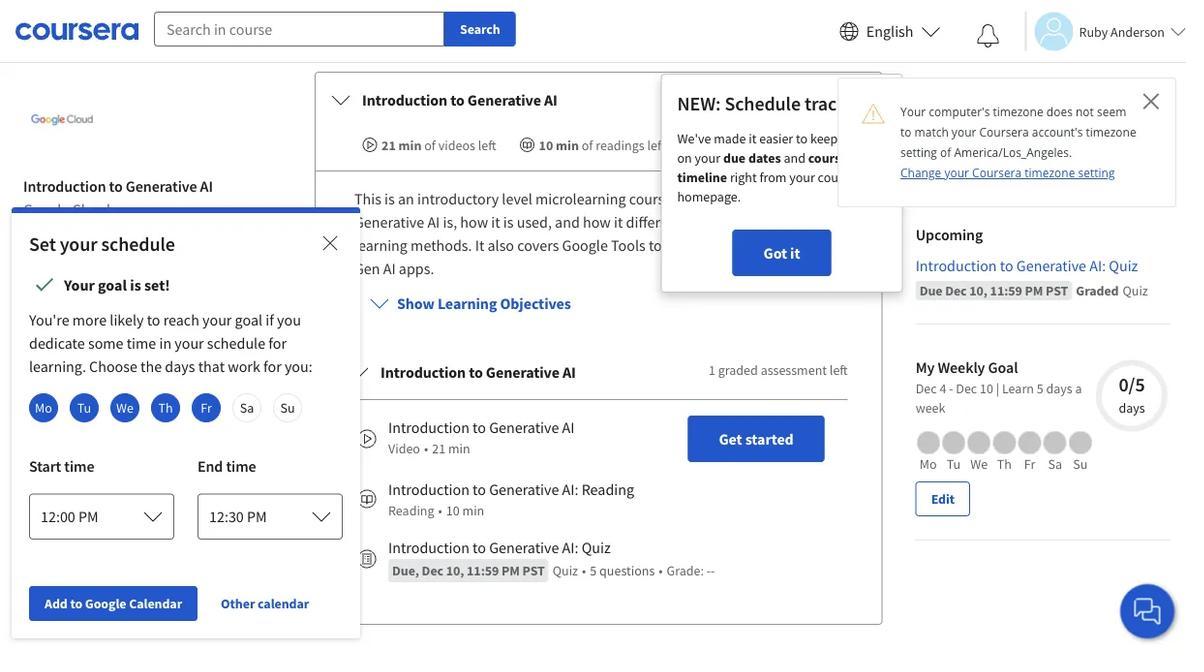 Task type: locate. For each thing, give the bounding box(es) containing it.
introduction to generative ai: quiz due, dec 10, 11:59 pm pst quiz • 5 questions • grade: --
[[389, 538, 715, 579]]

it right got at the top right
[[791, 243, 801, 263]]

• inside "introduction to generative ai video • 21 min"
[[424, 440, 428, 457]]

0 horizontal spatial an
[[398, 189, 414, 208]]

1 vertical spatial from
[[670, 212, 701, 232]]

the
[[141, 357, 162, 376]]

google left tools
[[562, 236, 608, 255]]

to inside dropdown button
[[451, 90, 465, 110]]

th inside set your schedule dialog
[[158, 399, 173, 417]]

differs
[[626, 212, 667, 232]]

2 horizontal spatial of
[[941, 144, 952, 160]]

2023
[[1082, 118, 1109, 135], [1116, 173, 1145, 190]]

of down the "match"
[[941, 144, 952, 160]]

1 horizontal spatial mo
[[920, 455, 938, 473]]

0 horizontal spatial tu
[[77, 399, 91, 417]]

th down |
[[998, 455, 1012, 473]]

0 horizontal spatial google
[[23, 200, 69, 219]]

1 horizontal spatial of
[[582, 136, 593, 154]]

0 vertical spatial tu
[[77, 399, 91, 417]]

show notifications image
[[977, 24, 1000, 47]]

1 vertical spatial th
[[998, 455, 1012, 473]]

0 vertical spatial 5
[[1037, 380, 1044, 397]]

time right end
[[226, 456, 256, 476]]

ai inside dropdown button
[[545, 90, 558, 110]]

help center image
[[1137, 600, 1160, 623]]

dates
[[749, 149, 782, 167]]

it inside button
[[791, 243, 801, 263]]

coursera up america/los_angeles.
[[980, 124, 1030, 140]]

1 horizontal spatial tu
[[947, 455, 961, 473]]

0 horizontal spatial schedule
[[101, 232, 175, 256]]

to inside your computer's timezone does not seem to match your coursera account's timezone setting of america/los_angeles. change your coursera timezone setting
[[901, 124, 912, 140]]

1 vertical spatial your
[[64, 275, 95, 295]]

your inside dialog
[[64, 275, 95, 295]]

you inside this is an introductory level microlearning course aimed at explaining what generative ai is, how it is used, and how it differs from traditional machine learning methods. it also covers google tools to help you develop your own gen ai apps.
[[697, 236, 721, 255]]

introduction down upcoming at top right
[[916, 256, 998, 275]]

week
[[92, 311, 127, 330]]

how down microlearning
[[583, 212, 611, 232]]

traditional
[[704, 212, 773, 232]]

10, right due
[[970, 282, 988, 299]]

graded up right
[[718, 136, 758, 154]]

quiz right graded
[[1123, 282, 1149, 299]]

introduction inside 'introduction to generative ai: quiz due, dec 10, 11:59 pm pst quiz • 5 questions • grade: --'
[[389, 538, 470, 557]]

0 vertical spatial goal
[[98, 275, 127, 295]]

does
[[1047, 104, 1073, 120]]

your inside right from your course homepage.
[[790, 169, 816, 186]]

0 horizontal spatial 10,
[[446, 562, 464, 579]]

5 inside 'introduction to generative ai: quiz due, dec 10, 11:59 pm pst quiz • 5 questions • grade: --'
[[590, 562, 597, 579]]

course up 'what'
[[818, 169, 856, 186]]

goal
[[98, 275, 127, 295], [235, 310, 263, 329]]

anderson
[[1111, 23, 1166, 40]]

google cloud image
[[23, 81, 101, 159]]

1 horizontal spatial fr
[[1025, 455, 1036, 473]]

microlearning
[[536, 189, 626, 208]]

sa down my weekly goal dec 4 - dec 10 | learn 5 days a week
[[1049, 455, 1063, 473]]

time inside you're more likely to reach your goal if you dedicate some time in your schedule for learning. choose the days that work for you:
[[127, 333, 156, 353]]

12:00 pm button
[[29, 493, 174, 540]]

10, right due,
[[446, 562, 464, 579]]

you right help
[[697, 236, 721, 255]]

got
[[764, 243, 788, 263]]

your right set
[[60, 232, 97, 256]]

work
[[228, 357, 260, 376]]

from down due dates and
[[760, 169, 787, 186]]

other
[[221, 595, 255, 612]]

timezone mismatch warning modal dialog
[[838, 78, 1177, 207]]

ai inside "introduction to generative ai video • 21 min"
[[563, 418, 575, 437]]

0 vertical spatial coursera
[[980, 124, 1030, 140]]

0 vertical spatial su
[[280, 399, 295, 417]]

0 vertical spatial start
[[947, 118, 975, 135]]

timezone down account's on the right top
[[1025, 165, 1076, 181]]

2023 right 5, in the top of the page
[[1082, 118, 1109, 135]]

schedule up easier at right top
[[725, 92, 801, 116]]

su inside set your schedule dialog
[[280, 399, 295, 417]]

set your schedule
[[29, 232, 175, 256]]

your right check icon
[[64, 275, 95, 295]]

21 right video on the left bottom
[[432, 440, 446, 457]]

1 horizontal spatial google
[[85, 595, 126, 612]]

learn
[[1003, 380, 1035, 397]]

tracker
[[805, 92, 864, 116]]

eye
[[858, 130, 878, 147]]

set!
[[144, 275, 170, 295]]

introduction
[[362, 90, 448, 110], [23, 176, 106, 196], [916, 256, 998, 275], [381, 362, 466, 382], [389, 418, 470, 437], [389, 480, 470, 499], [389, 538, 470, 557]]

1 horizontal spatial start
[[947, 118, 975, 135]]

0 vertical spatial 10
[[539, 136, 554, 154]]

0 horizontal spatial days
[[165, 357, 195, 376]]

1 vertical spatial 5
[[590, 562, 597, 579]]

10, for introduction to generative ai: quiz due, dec 10, 11:59 pm pst quiz • 5 questions • grade: --
[[446, 562, 464, 579]]

0 vertical spatial fr
[[201, 399, 212, 417]]

course inside dropdown button
[[49, 265, 96, 284]]

show
[[397, 294, 435, 313]]

course up 'differs'
[[630, 189, 673, 208]]

1 horizontal spatial 2023
[[1116, 173, 1145, 190]]

1 vertical spatial assessment
[[761, 361, 827, 379]]

mo inside set your schedule dialog
[[35, 399, 52, 417]]

your inside your computer's timezone does not seem to match your coursera account's timezone setting of america/los_angeles. change your coursera timezone setting
[[901, 104, 926, 120]]

weekly
[[938, 358, 986, 377]]

1 horizontal spatial goal
[[235, 310, 263, 329]]

11:59 inside 'introduction to generative ai: quiz due, dec 10, 11:59 pm pst quiz • 5 questions • grade: --'
[[467, 562, 499, 579]]

|
[[997, 380, 1000, 397]]

reading up questions at right bottom
[[582, 480, 635, 499]]

timezone down seem
[[1087, 124, 1137, 140]]

dec right due,
[[422, 562, 444, 579]]

for down if
[[269, 333, 287, 353]]

ai: up graded
[[1090, 256, 1107, 275]]

time for end time
[[226, 456, 256, 476]]

to inside you're more likely to reach your goal if you dedicate some time in your schedule for learning. choose the days that work for you:
[[147, 310, 160, 329]]

1 horizontal spatial time
[[127, 333, 156, 353]]

ai inside introduction to generative ai google cloud
[[200, 176, 213, 196]]

start up 'estimated'
[[947, 118, 975, 135]]

new:
[[678, 92, 721, 116]]

1 vertical spatial setting
[[1079, 165, 1116, 181]]

0 horizontal spatial your
[[64, 275, 95, 295]]

1 vertical spatial 1 graded assessment left
[[709, 361, 848, 379]]

introduction inside introduction to generative ai: quiz due dec 10, 11:59 pm pst graded quiz
[[916, 256, 998, 275]]

introduction to generative ai: quiz link
[[916, 254, 1171, 277]]

min down "introduction to generative ai video • 21 min"
[[463, 502, 485, 519]]

is right this
[[385, 189, 395, 208]]

2 vertical spatial google
[[85, 595, 126, 612]]

to inside introduction to generative ai google cloud
[[109, 176, 123, 196]]

1 vertical spatial 2023
[[1116, 173, 1145, 190]]

0 vertical spatial an
[[841, 130, 855, 147]]

1 vertical spatial course
[[818, 169, 856, 186]]

an inside we've made it easier to keep an eye on your
[[841, 130, 855, 147]]

and down microlearning
[[555, 212, 580, 232]]

0/5 days
[[1119, 373, 1146, 417]]

left left my at bottom
[[830, 361, 848, 379]]

su down a
[[1074, 455, 1088, 473]]

date:
[[977, 118, 1006, 135], [1000, 173, 1029, 190]]

1 vertical spatial schedule
[[207, 333, 266, 353]]

min left readings on the right top
[[556, 136, 579, 154]]

2 vertical spatial 1
[[709, 361, 716, 379]]

made
[[714, 130, 747, 147]]

• inside introduction to generative ai: reading reading • 10 min
[[438, 502, 443, 519]]

10 inside introduction to generative ai: reading reading • 10 min
[[446, 502, 460, 519]]

generative inside introduction to generative ai: reading reading • 10 min
[[489, 480, 559, 499]]

1 vertical spatial is
[[504, 212, 514, 232]]

1 horizontal spatial 5
[[1037, 380, 1044, 397]]

introduction inside "introduction to generative ai video • 21 min"
[[389, 418, 470, 437]]

ai: down introduction to generative ai: reading reading • 10 min
[[563, 538, 579, 557]]

min right video on the left bottom
[[449, 440, 471, 457]]

su down you:
[[280, 399, 295, 417]]

generative up the videos
[[468, 90, 542, 110]]

1 vertical spatial 10,
[[970, 282, 988, 299]]

introduction to generative ai up "introduction to generative ai video • 21 min"
[[381, 362, 576, 382]]

10, down seem
[[1095, 173, 1113, 190]]

21 inside "introduction to generative ai video • 21 min"
[[432, 440, 446, 457]]

10 inside my weekly goal dec 4 - dec 10 | learn 5 days a week
[[981, 380, 994, 397]]

info
[[97, 567, 124, 586]]

course inside right from your course homepage.
[[818, 169, 856, 186]]

end
[[976, 173, 998, 190]]

from up help
[[670, 212, 701, 232]]

• left grade:
[[659, 562, 663, 579]]

10 up microlearning
[[539, 136, 554, 154]]

messages
[[47, 518, 111, 538]]

4
[[940, 380, 947, 397]]

start
[[947, 118, 975, 135], [29, 456, 61, 476]]

goal left if
[[235, 310, 263, 329]]

generative inside introduction to generative ai: quiz due dec 10, 11:59 pm pst graded quiz
[[1017, 256, 1087, 275]]

dec inside 'introduction to generative ai: quiz due, dec 10, 11:59 pm pst quiz • 5 questions • grade: --'
[[422, 562, 444, 579]]

1 vertical spatial 1
[[130, 311, 138, 330]]

10 left |
[[981, 380, 994, 397]]

a
[[1076, 380, 1083, 397]]

Search in course text field
[[154, 12, 445, 47]]

introduction inside introduction to generative ai google cloud
[[23, 176, 106, 196]]

your up the "match"
[[901, 104, 926, 120]]

course
[[809, 149, 848, 167], [818, 169, 856, 186], [630, 189, 673, 208]]

dec for introduction to generative ai: quiz due, dec 10, 11:59 pm pst quiz • 5 questions • grade: --
[[422, 562, 444, 579]]

graded
[[1077, 282, 1120, 299]]

is up also
[[504, 212, 514, 232]]

1 assessment from the top
[[761, 136, 827, 154]]

0 vertical spatial your
[[901, 104, 926, 120]]

1 vertical spatial 10
[[981, 380, 994, 397]]

0 horizontal spatial setting
[[901, 144, 938, 160]]

1 vertical spatial tu
[[947, 455, 961, 473]]

1 horizontal spatial an
[[841, 130, 855, 147]]

mo up the edit button
[[920, 455, 938, 473]]

introduction up 21 min of videos left
[[362, 90, 448, 110]]

your for your computer's timezone does not seem to match your coursera account's timezone setting of america/los_angeles. change your coursera timezone setting
[[901, 104, 926, 120]]

introduction inside introduction to generative ai: reading reading • 10 min
[[389, 480, 470, 499]]

schedule
[[101, 232, 175, 256], [207, 333, 266, 353]]

sa down work
[[240, 399, 254, 417]]

course down set your schedule
[[49, 265, 96, 284]]

2023 down seem
[[1116, 173, 1145, 190]]

5 right learn
[[1037, 380, 1044, 397]]

0 vertical spatial assessment
[[761, 136, 827, 154]]

it up dates
[[749, 130, 757, 147]]

1 vertical spatial we
[[971, 455, 988, 473]]

your for your goal is set!
[[64, 275, 95, 295]]

pst
[[1112, 118, 1134, 135], [1147, 173, 1170, 190], [1047, 282, 1069, 299], [523, 562, 545, 579]]

pm down introduction to generative ai: reading reading • 10 min
[[502, 562, 520, 579]]

and down easier at right top
[[784, 149, 806, 167]]

11:59 for introduction to generative ai: quiz due dec 10, 11:59 pm pst graded quiz
[[991, 282, 1023, 299]]

0 horizontal spatial start
[[29, 456, 61, 476]]

check image
[[33, 273, 56, 296]]

0 horizontal spatial 2023
[[1082, 118, 1109, 135]]

1 horizontal spatial 21
[[432, 440, 446, 457]]

10
[[539, 136, 554, 154], [981, 380, 994, 397], [446, 502, 460, 519]]

✕ button
[[1143, 84, 1161, 116]]

you
[[697, 236, 721, 255], [277, 310, 301, 329]]

pst down introduction to generative ai: reading reading • 10 min
[[523, 562, 545, 579]]

dec for my weekly goal dec 4 - dec 10 | learn 5 days a week
[[957, 380, 978, 397]]

to inside 'introduction to generative ai: quiz due, dec 10, 11:59 pm pst quiz • 5 questions • grade: --'
[[473, 538, 486, 557]]

ai: inside introduction to generative ai: reading reading • 10 min
[[563, 480, 579, 499]]

introduction up due,
[[389, 538, 470, 557]]

your
[[901, 104, 926, 120], [64, 275, 95, 295]]

ai: up 'introduction to generative ai: quiz due, dec 10, 11:59 pm pst quiz • 5 questions • grade: --'
[[563, 480, 579, 499]]

estimated end date: december 10, 2023 pst
[[916, 173, 1170, 190]]

1 vertical spatial 11:59
[[467, 562, 499, 579]]

0 horizontal spatial we
[[116, 399, 134, 417]]

schedule up material
[[101, 232, 175, 256]]

ai: for introduction to generative ai: reading
[[563, 480, 579, 499]]

10 for reading
[[446, 502, 460, 519]]

of for 21 min
[[425, 136, 436, 154]]

sa inside set your schedule dialog
[[240, 399, 254, 417]]

date: right end
[[1000, 173, 1029, 190]]

course up add
[[47, 567, 94, 586]]

of left the videos
[[425, 136, 436, 154]]

0 horizontal spatial of
[[425, 136, 436, 154]]

introduction to generative ai google cloud
[[23, 176, 213, 219]]

ruby anderson button
[[1026, 12, 1187, 51]]

5
[[1037, 380, 1044, 397], [590, 562, 597, 579]]

to
[[451, 90, 465, 110], [901, 124, 912, 140], [796, 130, 808, 147], [109, 176, 123, 196], [649, 236, 662, 255], [1001, 256, 1014, 275], [147, 310, 160, 329], [469, 362, 483, 382], [473, 418, 486, 437], [473, 480, 486, 499], [473, 538, 486, 557], [70, 595, 83, 612]]

0 vertical spatial introduction to generative ai
[[362, 90, 558, 110]]

•
[[424, 440, 428, 457], [438, 502, 443, 519], [582, 562, 586, 579], [659, 562, 663, 579]]

generative down "introduction to generative ai video • 21 min"
[[489, 480, 559, 499]]

we down choose
[[116, 399, 134, 417]]

0 vertical spatial th
[[158, 399, 173, 417]]

you right if
[[277, 310, 301, 329]]

tu inside set your schedule dialog
[[77, 399, 91, 417]]

0 vertical spatial google
[[23, 200, 69, 219]]

1 vertical spatial ai:
[[563, 480, 579, 499]]

messages link
[[0, 504, 237, 552]]

1 vertical spatial you
[[277, 310, 301, 329]]

for left you:
[[264, 357, 282, 376]]

your down the machine
[[780, 236, 809, 255]]

assessment
[[761, 136, 827, 154], [761, 361, 827, 379]]

th down the
[[158, 399, 173, 417]]

generative inside 'introduction to generative ai: quiz due, dec 10, 11:59 pm pst quiz • 5 questions • grade: --'
[[489, 538, 559, 557]]

- inside my weekly goal dec 4 - dec 10 | learn 5 days a week
[[950, 380, 954, 397]]

time for start time
[[64, 456, 94, 476]]

how up it
[[461, 212, 488, 232]]

to inside button
[[70, 595, 83, 612]]

schedule up work
[[207, 333, 266, 353]]

ruby anderson
[[1080, 23, 1166, 40]]

we down my weekly goal dec 4 - dec 10 | learn 5 days a week
[[971, 455, 988, 473]]

quiz up questions at right bottom
[[582, 538, 611, 557]]

0 horizontal spatial 21
[[382, 136, 396, 154]]

0 vertical spatial we
[[116, 399, 134, 417]]

ai: inside 'introduction to generative ai: quiz due, dec 10, 11:59 pm pst quiz • 5 questions • grade: --'
[[563, 538, 579, 557]]

generative inside dropdown button
[[468, 90, 542, 110]]

your
[[952, 124, 977, 140], [695, 149, 721, 167], [945, 165, 970, 181], [790, 169, 816, 186], [60, 232, 97, 256], [780, 236, 809, 255], [203, 310, 232, 329], [175, 333, 204, 353]]

0 vertical spatial mo
[[35, 399, 52, 417]]

your up the timeline
[[695, 149, 721, 167]]

0/5
[[1119, 373, 1146, 397]]

fr inside set your schedule dialog
[[201, 399, 212, 417]]

0 horizontal spatial fr
[[201, 399, 212, 417]]

dec down weekly
[[957, 380, 978, 397]]

start time
[[29, 456, 94, 476]]

develop
[[724, 236, 777, 255]]

11:59 inside introduction to generative ai: quiz due dec 10, 11:59 pm pst graded quiz
[[991, 282, 1023, 299]]

0 horizontal spatial su
[[280, 399, 295, 417]]

close image
[[319, 232, 342, 255]]

1 1 graded assessment left from the top
[[708, 136, 848, 154]]

11:59
[[991, 282, 1023, 299], [467, 562, 499, 579]]

days inside you're more likely to reach your goal if you dedicate some time in your schedule for learning. choose the days that work for you:
[[165, 357, 195, 376]]

1 vertical spatial fr
[[1025, 455, 1036, 473]]

coursera image
[[16, 16, 139, 47]]

readings
[[596, 136, 645, 154]]

goal up week 1
[[98, 275, 127, 295]]

dec inside introduction to generative ai: quiz due dec 10, 11:59 pm pst graded quiz
[[946, 282, 967, 299]]

1 vertical spatial and
[[555, 212, 580, 232]]

11:59 down introduction to generative ai: quiz link
[[991, 282, 1023, 299]]

of for 10 min
[[582, 136, 593, 154]]

generative inside "introduction to generative ai video • 21 min"
[[489, 418, 559, 437]]

covers
[[518, 236, 559, 255]]

timezone
[[994, 104, 1044, 120], [1087, 124, 1137, 140], [1025, 165, 1076, 181]]

10, inside 'introduction to generative ai: quiz due, dec 10, 11:59 pm pst quiz • 5 questions • grade: --'
[[446, 562, 464, 579]]

0 vertical spatial course
[[49, 265, 96, 284]]

mo up notes
[[35, 399, 52, 417]]

time
[[127, 333, 156, 353], [64, 456, 94, 476], [226, 456, 256, 476]]

goal
[[989, 358, 1019, 377]]

1 vertical spatial coursera
[[973, 165, 1022, 181]]

0 horizontal spatial sa
[[240, 399, 254, 417]]

0 vertical spatial ai:
[[1090, 256, 1107, 275]]

to inside this is an introductory level microlearning course aimed at explaining what generative ai is, how it is used, and how it differs from traditional machine learning methods. it also covers google tools to help you develop your own gen ai apps.
[[649, 236, 662, 255]]

some
[[88, 333, 124, 353]]

ai: inside introduction to generative ai: quiz due dec 10, 11:59 pm pst graded quiz
[[1090, 256, 1107, 275]]

0 vertical spatial you
[[697, 236, 721, 255]]

days down 0/5
[[1119, 399, 1146, 417]]

1 horizontal spatial reading
[[582, 480, 635, 499]]

2 vertical spatial timezone
[[1025, 165, 1076, 181]]

discussion forums link
[[0, 455, 237, 504]]

we inside set your schedule dialog
[[116, 399, 134, 417]]

10, inside introduction to generative ai: quiz due dec 10, 11:59 pm pst graded quiz
[[970, 282, 988, 299]]

schedule inside you're more likely to reach your goal if you dedicate some time in your schedule for learning. choose the days that work for you:
[[207, 333, 266, 353]]

start inside set your schedule dialog
[[29, 456, 61, 476]]

2 vertical spatial 10,
[[446, 562, 464, 579]]

introduction up video on the left bottom
[[389, 418, 470, 437]]

1 vertical spatial sa
[[1049, 455, 1063, 473]]

easier
[[760, 130, 794, 147]]

your computer's timezone does not seem to match your coursera account's timezone setting of america/los_angeles. change your coursera timezone setting
[[901, 104, 1137, 181]]

google inside add to google calendar button
[[85, 595, 126, 612]]

start down notes
[[29, 456, 61, 476]]

estimated
[[916, 173, 973, 190]]

generative up introduction to generative ai: reading reading • 10 min
[[489, 418, 559, 437]]

5 inside my weekly goal dec 4 - dec 10 | learn 5 days a week
[[1037, 380, 1044, 397]]

course inside 'course timeline'
[[809, 149, 848, 167]]

to inside introduction to generative ai: reading reading • 10 min
[[473, 480, 486, 499]]

• down "introduction to generative ai video • 21 min"
[[438, 502, 443, 519]]

1 horizontal spatial schedule
[[207, 333, 266, 353]]

your up 'what'
[[790, 169, 816, 186]]

coursera down america/los_angeles.
[[973, 165, 1022, 181]]

1 vertical spatial start
[[29, 456, 61, 476]]

1 horizontal spatial from
[[760, 169, 787, 186]]

1 vertical spatial reading
[[389, 502, 435, 519]]

upcoming
[[916, 225, 984, 244]]

0 horizontal spatial 10
[[446, 502, 460, 519]]

this is an introductory level microlearning course aimed at explaining what generative ai is, how it is used, and how it differs from traditional machine learning methods. it also covers google tools to help you develop your own gen ai apps.
[[355, 189, 840, 278]]

dec right due
[[946, 282, 967, 299]]

you're
[[29, 310, 69, 329]]

0 horizontal spatial th
[[158, 399, 173, 417]]

you're more likely to reach your goal if you dedicate some time in your schedule for learning. choose the days that work for you:
[[29, 310, 313, 376]]

0 horizontal spatial you
[[277, 310, 301, 329]]

2 vertical spatial 10
[[446, 502, 460, 519]]

1 vertical spatial goal
[[235, 310, 263, 329]]

introduction for due,
[[389, 538, 470, 557]]

1 graded from the top
[[718, 136, 758, 154]]

generative up set your schedule
[[126, 176, 197, 196]]

generative up learning at the left of page
[[355, 212, 425, 232]]

0 vertical spatial is
[[385, 189, 395, 208]]



Task type: describe. For each thing, give the bounding box(es) containing it.
add to google calendar
[[45, 595, 182, 612]]

your inside this is an introductory level microlearning course aimed at explaining what generative ai is, how it is used, and how it differs from traditional machine learning methods. it also covers google tools to help you develop your own gen ai apps.
[[780, 236, 809, 255]]

0 vertical spatial 10,
[[1095, 173, 1113, 190]]

dec left '4'
[[916, 380, 938, 397]]

grade:
[[667, 562, 704, 579]]

0 vertical spatial date:
[[977, 118, 1006, 135]]

week 1 link
[[18, 301, 219, 340]]

get started button
[[688, 416, 825, 462]]

1 horizontal spatial sa
[[1049, 455, 1063, 473]]

to inside introduction to generative ai: quiz due dec 10, 11:59 pm pst graded quiz
[[1001, 256, 1014, 275]]

pst inside 'introduction to generative ai: quiz due, dec 10, 11:59 pm pst quiz • 5 questions • grade: --'
[[523, 562, 545, 579]]

account's
[[1033, 124, 1084, 140]]

introductory
[[418, 189, 499, 208]]

course info link
[[0, 552, 237, 601]]

search button
[[445, 12, 516, 47]]

course material button
[[3, 247, 234, 301]]

computer's
[[930, 104, 991, 120]]

0 horizontal spatial reading
[[389, 502, 435, 519]]

your left end
[[945, 165, 970, 181]]

0 vertical spatial 1
[[708, 136, 716, 154]]

more
[[73, 310, 107, 329]]

0 horizontal spatial schedule
[[725, 92, 801, 116]]

you inside you're more likely to reach your goal if you dedicate some time in your schedule for learning. choose the days that work for you:
[[277, 310, 301, 329]]

calendar
[[258, 595, 309, 612]]

and inside this is an introductory level microlearning course aimed at explaining what generative ai is, how it is used, and how it differs from traditional machine learning methods. it also covers google tools to help you develop your own gen ai apps.
[[555, 212, 580, 232]]

1 horizontal spatial th
[[998, 455, 1012, 473]]

gen
[[355, 259, 380, 278]]

0 vertical spatial 21
[[382, 136, 396, 154]]

keep
[[811, 130, 838, 147]]

course for course material
[[49, 265, 96, 284]]

aimed
[[676, 189, 716, 208]]

10 for 4
[[981, 380, 994, 397]]

introduction to generative ai video • 21 min
[[389, 418, 575, 457]]

1 horizontal spatial 10
[[539, 136, 554, 154]]

start for start time
[[29, 456, 61, 476]]

an inside this is an introductory level microlearning course aimed at explaining what generative ai is, how it is used, and how it differs from traditional machine learning methods. it also covers google tools to help you develop your own gen ai apps.
[[398, 189, 414, 208]]

change your coursera timezone setting link
[[901, 165, 1116, 181]]

introduction to generative ai: quiz due dec 10, 11:59 pm pst graded quiz
[[916, 256, 1149, 299]]

new: schedule tracker
[[678, 92, 864, 116]]

week
[[916, 399, 946, 417]]

quiz up graded
[[1110, 256, 1139, 275]]

pm right 12:30
[[247, 507, 267, 526]]

notes
[[47, 422, 86, 441]]

week 1
[[92, 311, 138, 330]]

introduction inside dropdown button
[[362, 90, 448, 110]]

0 horizontal spatial goal
[[98, 275, 127, 295]]

goal inside you're more likely to reach your goal if you dedicate some time in your schedule for learning. choose the days that work for you:
[[235, 310, 263, 329]]

due dates and
[[724, 149, 809, 167]]

seem
[[1098, 104, 1127, 120]]

pm inside introduction to generative ai: quiz due dec 10, 11:59 pm pst graded quiz
[[1026, 282, 1044, 299]]

due,
[[392, 562, 419, 579]]

set your schedule dialog
[[12, 207, 360, 639]]

google inside this is an introductory level microlearning course aimed at explaining what generative ai is, how it is used, and how it differs from traditional machine learning methods. it also covers google tools to help you develop your own gen ai apps.
[[562, 236, 608, 255]]

0 vertical spatial timezone
[[994, 104, 1044, 120]]

on
[[678, 149, 693, 167]]

1 horizontal spatial we
[[971, 455, 988, 473]]

that
[[198, 357, 225, 376]]

at
[[720, 189, 732, 208]]

dec for introduction to generative ai: quiz due dec 10, 11:59 pm pst graded quiz
[[946, 282, 967, 299]]

2 how from the left
[[583, 212, 611, 232]]

your goal is set!
[[64, 275, 170, 295]]

2 assessment from the top
[[761, 361, 827, 379]]

learning.
[[29, 357, 86, 376]]

used,
[[517, 212, 552, 232]]

pst right not
[[1112, 118, 1134, 135]]

1 vertical spatial timezone
[[1087, 124, 1137, 140]]

quiz left questions at right bottom
[[553, 562, 578, 579]]

grades link
[[0, 359, 237, 407]]

pst down ✕ at right
[[1147, 173, 1170, 190]]

your down computer's
[[952, 124, 977, 140]]

show learning objectives button
[[355, 280, 587, 327]]

1 horizontal spatial su
[[1074, 455, 1088, 473]]

explaining
[[736, 189, 803, 208]]

other calendar button
[[213, 586, 317, 621]]

level
[[502, 189, 533, 208]]

course timeline
[[678, 149, 848, 186]]

course inside this is an introductory level microlearning course aimed at explaining what generative ai is, how it is used, and how it differs from traditional machine learning methods. it also covers google tools to help you develop your own gen ai apps.
[[630, 189, 673, 208]]

set
[[29, 232, 56, 256]]

of inside your computer's timezone does not seem to match your coursera account's timezone setting of america/los_angeles. change your coursera timezone setting
[[941, 144, 952, 160]]

apps.
[[399, 259, 434, 278]]

discussion forums
[[47, 470, 174, 489]]

1 how from the left
[[461, 212, 488, 232]]

pst inside introduction to generative ai: quiz due dec 10, 11:59 pm pst graded quiz
[[1047, 282, 1069, 299]]

• left questions at right bottom
[[582, 562, 586, 579]]

0 vertical spatial 2023
[[1082, 118, 1109, 135]]

introduction down show
[[381, 362, 466, 382]]

0 vertical spatial for
[[269, 333, 287, 353]]

0 vertical spatial december
[[1009, 118, 1067, 135]]

we've made it easier to keep an eye on your
[[678, 130, 878, 167]]

left left eye
[[830, 136, 848, 154]]

forums
[[122, 470, 174, 489]]

show learning objectives
[[397, 294, 571, 313]]

from inside right from your course homepage.
[[760, 169, 787, 186]]

timeline
[[678, 169, 728, 186]]

1 inside week 1 link
[[130, 311, 138, 330]]

1 horizontal spatial schedule
[[916, 76, 977, 95]]

warning image
[[862, 102, 886, 125]]

min left the videos
[[399, 136, 422, 154]]

2 graded from the top
[[719, 361, 758, 379]]

10, for introduction to generative ai: quiz due dec 10, 11:59 pm pst graded quiz
[[970, 282, 988, 299]]

grades
[[47, 373, 94, 392]]

from inside this is an introductory level microlearning course aimed at explaining what generative ai is, how it is used, and how it differs from traditional machine learning methods. it also covers google tools to help you develop your own gen ai apps.
[[670, 212, 701, 232]]

if
[[266, 310, 274, 329]]

we've
[[678, 130, 712, 147]]

generative down objectives on the top left of the page
[[486, 362, 560, 382]]

learning
[[438, 294, 497, 313]]

pm inside 'introduction to generative ai: quiz due, dec 10, 11:59 pm pst quiz • 5 questions • grade: --'
[[502, 562, 520, 579]]

generative inside this is an introductory level microlearning course aimed at explaining what generative ai is, how it is used, and how it differs from traditional machine learning methods. it also covers google tools to help you develop your own gen ai apps.
[[355, 212, 425, 232]]

introduction for •
[[389, 418, 470, 437]]

11:59 for introduction to generative ai: quiz due, dec 10, 11:59 pm pst quiz • 5 questions • grade: --
[[467, 562, 499, 579]]

1 vertical spatial for
[[264, 357, 282, 376]]

min inside "introduction to generative ai video • 21 min"
[[449, 440, 471, 457]]

also
[[488, 236, 515, 255]]

to inside we've made it easier to keep an eye on your
[[796, 130, 808, 147]]

introduction for cloud
[[23, 176, 106, 196]]

introduction for reading
[[389, 480, 470, 499]]

21 min of videos left
[[382, 136, 497, 154]]

english
[[867, 22, 914, 41]]

started
[[746, 429, 794, 449]]

end time
[[198, 456, 256, 476]]

left right the videos
[[478, 136, 497, 154]]

1 vertical spatial introduction to generative ai
[[381, 362, 576, 382]]

got it button
[[733, 230, 832, 276]]

generative inside introduction to generative ai google cloud
[[126, 176, 197, 196]]

1 vertical spatial mo
[[920, 455, 938, 473]]

get
[[719, 429, 743, 449]]

0 vertical spatial setting
[[901, 144, 938, 160]]

my
[[916, 358, 935, 377]]

1 vertical spatial december
[[1032, 173, 1092, 190]]

match
[[915, 124, 949, 140]]

choose
[[89, 357, 138, 376]]

2 vertical spatial days
[[1119, 399, 1146, 417]]

left left "on"
[[648, 136, 666, 154]]

it inside we've made it easier to keep an eye on your
[[749, 130, 757, 147]]

course for course info
[[47, 567, 94, 586]]

chat with us image
[[1133, 596, 1164, 627]]

days inside my weekly goal dec 4 - dec 10 | learn 5 days a week
[[1047, 380, 1073, 397]]

course material
[[49, 265, 155, 284]]

your right in
[[175, 333, 204, 353]]

english button
[[832, 0, 949, 63]]

to inside "introduction to generative ai video • 21 min"
[[473, 418, 486, 437]]

right from your course homepage.
[[678, 169, 856, 205]]

start for start date: december 5, 2023 pst
[[947, 118, 975, 135]]

is inside set your schedule dialog
[[130, 275, 141, 295]]

edit button
[[916, 482, 971, 517]]

end
[[198, 456, 223, 476]]

12:30 pm
[[209, 507, 267, 526]]

introduction to generative ai inside dropdown button
[[362, 90, 558, 110]]

0 vertical spatial and
[[784, 149, 806, 167]]

your inside we've made it easier to keep an eye on your
[[695, 149, 721, 167]]

tools
[[611, 236, 646, 255]]

ai: for introduction to generative ai: quiz
[[563, 538, 579, 557]]

calendar
[[129, 595, 182, 612]]

google inside introduction to generative ai google cloud
[[23, 200, 69, 219]]

it up tools
[[614, 212, 623, 232]]

got it
[[764, 243, 801, 263]]

add to google calendar button
[[29, 586, 198, 621]]

2 1 graded assessment left from the top
[[709, 361, 848, 379]]

ruby
[[1080, 23, 1109, 40]]

12:30
[[209, 507, 244, 526]]

likely
[[110, 310, 144, 329]]

1 vertical spatial date:
[[1000, 173, 1029, 190]]

introduction for due
[[916, 256, 998, 275]]

objectives
[[500, 294, 571, 313]]

✕
[[1143, 84, 1161, 116]]

pm right '12:00'
[[78, 507, 99, 526]]

dedicate
[[29, 333, 85, 353]]

introduction to generative ai button
[[316, 73, 882, 127]]

your right reach
[[203, 310, 232, 329]]

videos
[[439, 136, 476, 154]]

add
[[45, 595, 68, 612]]

this
[[355, 189, 382, 208]]

it
[[475, 236, 485, 255]]

min inside introduction to generative ai: reading reading • 10 min
[[463, 502, 485, 519]]

0 vertical spatial schedule
[[101, 232, 175, 256]]

it up also
[[492, 212, 501, 232]]

help
[[666, 236, 694, 255]]



Task type: vqa. For each thing, say whether or not it's contained in the screenshot.
Set a weekly goal dialog
no



